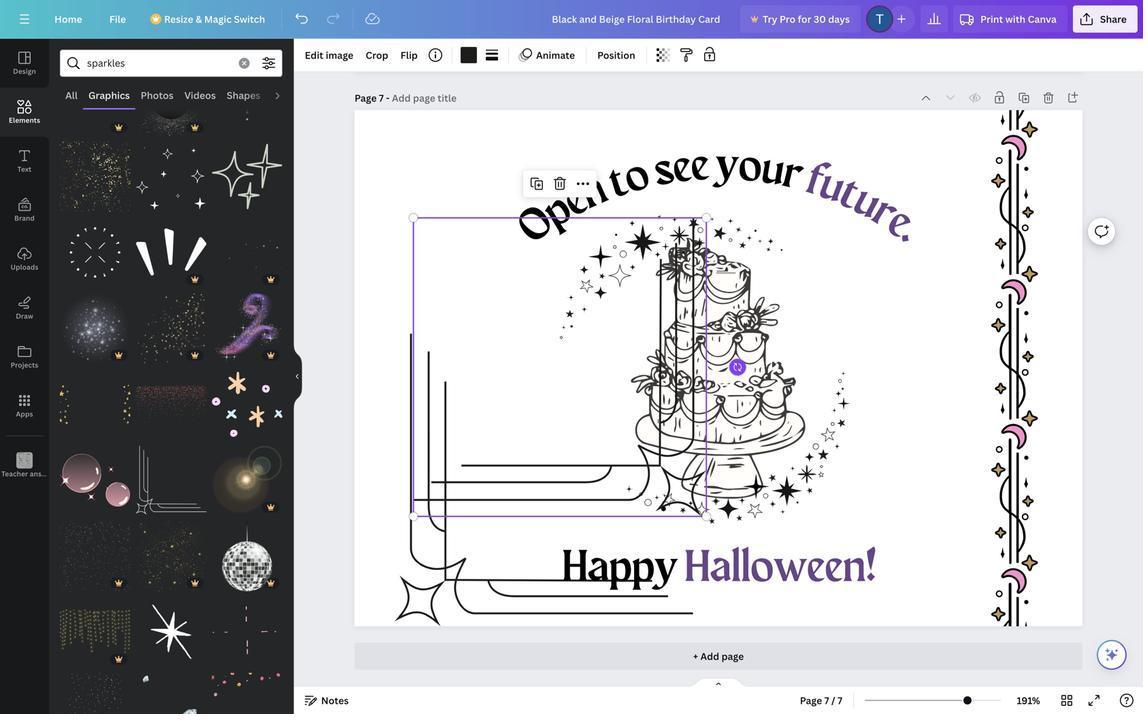 Task type: vqa. For each thing, say whether or not it's contained in the screenshot.
Print
yes



Task type: describe. For each thing, give the bounding box(es) containing it.
share
[[1101, 13, 1127, 26]]

shapes
[[227, 89, 261, 102]]

luminous abstract sparkling image
[[212, 445, 282, 516]]

.
[[893, 211, 928, 253]]

resize & magic switch button
[[142, 5, 276, 33]]

egypt gold sprinkles simple square image
[[60, 141, 130, 212]]

audio
[[271, 89, 299, 102]]

text
[[17, 165, 32, 174]]

crop button
[[360, 44, 394, 66]]

apps button
[[0, 382, 49, 431]]

notes
[[321, 695, 349, 708]]

gold glitter dust image
[[136, 293, 206, 364]]

p
[[537, 187, 579, 237]]

page 7 / 7 button
[[795, 690, 848, 712]]

main menu bar
[[0, 0, 1143, 39]]

&
[[196, 13, 202, 26]]

191% button
[[1007, 690, 1051, 712]]

animate
[[536, 49, 575, 62]]

image
[[326, 49, 354, 62]]

sparkling hanging lights image
[[60, 597, 130, 668]]

s e e
[[651, 144, 710, 196]]

for
[[798, 13, 812, 26]]

show pages image
[[686, 678, 751, 689]]

notes button
[[299, 690, 354, 712]]

art deco minimal christmas sparkle corner border image
[[136, 445, 206, 516]]

fairy magic sparkle image
[[212, 293, 282, 364]]

0 horizontal spatial r
[[779, 152, 807, 200]]

projects button
[[0, 333, 49, 382]]

projects
[[11, 361, 38, 370]]

home
[[54, 13, 82, 26]]

photos
[[141, 89, 174, 102]]

hide image
[[293, 344, 302, 409]]

+ add page
[[693, 650, 744, 663]]

keys
[[55, 470, 71, 479]]

halloween!
[[685, 547, 877, 592]]

brand button
[[0, 186, 49, 235]]

switch
[[234, 13, 265, 26]]

elements
[[9, 116, 40, 125]]

all button
[[60, 82, 83, 108]]

resize & magic switch
[[164, 13, 265, 26]]

0 horizontal spatial o
[[620, 153, 654, 203]]

7 for -
[[379, 92, 384, 104]]

videos
[[184, 89, 216, 102]]

cute handdrawn school glitter image
[[212, 369, 282, 440]]

all
[[65, 89, 78, 102]]

text button
[[0, 137, 49, 186]]

shapes button
[[221, 82, 266, 108]]

+
[[693, 650, 698, 663]]

sequin sparkles image
[[136, 369, 206, 440]]

sparkle decorative aesthetic image
[[212, 141, 282, 212]]

position button
[[592, 44, 641, 66]]

page 7 -
[[355, 92, 392, 104]]

draw button
[[0, 284, 49, 333]]

lined retro anime bubbles and sparkles image
[[60, 445, 130, 516]]

share button
[[1073, 5, 1138, 33]]

flip
[[401, 49, 418, 62]]

1 horizontal spatial t
[[833, 171, 866, 219]]

magic
[[204, 13, 232, 26]]

Page title text field
[[392, 91, 458, 105]]

answer
[[30, 470, 54, 479]]

Search elements search field
[[87, 50, 231, 76]]

happy
[[562, 547, 678, 592]]

flip button
[[395, 44, 423, 66]]

u inside y o u
[[758, 147, 788, 196]]

shiny sparkles image
[[60, 293, 130, 364]]

canva assistant image
[[1104, 647, 1120, 664]]

draw
[[16, 312, 33, 321]]



Task type: locate. For each thing, give the bounding box(es) containing it.
7 left -
[[379, 92, 384, 104]]

egypt white gold sprinkles sparse rectangle image
[[60, 673, 130, 715]]

7 right /
[[838, 695, 843, 708]]

print
[[981, 13, 1003, 26]]

0 horizontal spatial page
[[355, 92, 377, 104]]

canva
[[1028, 13, 1057, 26]]

u
[[758, 147, 788, 196], [813, 163, 851, 213], [846, 179, 887, 229]]

videos button
[[179, 82, 221, 108]]

t right f
[[833, 171, 866, 219]]

happy halloween!
[[562, 547, 877, 592]]

home link
[[44, 5, 93, 33]]

teacher
[[1, 470, 28, 479]]

0 horizontal spatial t
[[604, 160, 633, 208]]

graphics button
[[83, 82, 135, 108]]

1 horizontal spatial o
[[737, 145, 764, 192]]

try pro for 30 days button
[[740, 5, 861, 33]]

s
[[651, 148, 677, 196]]

page
[[722, 650, 744, 663]]

y o u
[[715, 144, 788, 196]]

uploads
[[11, 263, 38, 272]]

7 for /
[[825, 695, 829, 708]]

page for page 7 -
[[355, 92, 377, 104]]

0 horizontal spatial 7
[[379, 92, 384, 104]]

photos button
[[135, 82, 179, 108]]

apps
[[16, 410, 33, 419]]

;
[[24, 471, 25, 478]]

white sparkling stars image
[[60, 521, 130, 592]]

elements button
[[0, 88, 49, 137]]

uploads button
[[0, 235, 49, 284]]

edit
[[305, 49, 324, 62]]

page left -
[[355, 92, 377, 104]]

edit image
[[305, 49, 354, 62]]

side panel tab list
[[0, 39, 71, 491]]

t
[[604, 160, 633, 208], [833, 171, 866, 219]]

page inside button
[[800, 695, 822, 708]]

days
[[828, 13, 850, 26]]

pro
[[780, 13, 796, 26]]

resize
[[164, 13, 193, 26]]

print with canva button
[[954, 5, 1068, 33]]

add
[[701, 650, 720, 663]]

191%
[[1017, 695, 1041, 708]]

page for page 7 / 7
[[800, 695, 822, 708]]

30
[[814, 13, 826, 26]]

1 horizontal spatial page
[[800, 695, 822, 708]]

file button
[[99, 5, 137, 33]]

print with canva
[[981, 13, 1057, 26]]

r
[[779, 152, 807, 200], [865, 190, 904, 238]]

-
[[386, 92, 390, 104]]

7 left /
[[825, 695, 829, 708]]

shiny disco ball image
[[212, 521, 282, 592]]

1 horizontal spatial 7
[[825, 695, 829, 708]]

golden sparkles illustration image
[[136, 521, 206, 592]]

brand
[[14, 214, 35, 223]]

+ add page button
[[355, 643, 1083, 670]]

file
[[109, 13, 126, 26]]

t left s
[[604, 160, 633, 208]]

try
[[763, 13, 778, 26]]

page
[[355, 92, 377, 104], [800, 695, 822, 708]]

animate button
[[515, 44, 581, 66]]

f
[[801, 158, 828, 205]]

edit image button
[[299, 44, 359, 66]]

0 vertical spatial page
[[355, 92, 377, 104]]

1 vertical spatial page
[[800, 695, 822, 708]]

position
[[598, 49, 636, 62]]

teacher answer keys
[[1, 470, 71, 479]]

#1d1d1b image
[[461, 47, 477, 63], [461, 47, 477, 63]]

/
[[832, 695, 836, 708]]

with
[[1006, 13, 1026, 26]]

design
[[13, 67, 36, 76]]

try pro for 30 days
[[763, 13, 850, 26]]

page 7 / 7
[[800, 695, 843, 708]]

Design title text field
[[541, 5, 735, 33]]

1 horizontal spatial r
[[865, 190, 904, 238]]

o inside y o u
[[737, 145, 764, 192]]

group
[[60, 65, 130, 136], [136, 65, 206, 136], [212, 65, 282, 136], [60, 133, 130, 212], [136, 133, 206, 212], [212, 133, 282, 212], [60, 209, 130, 288], [136, 217, 206, 288], [212, 217, 282, 288], [60, 285, 130, 364], [136, 285, 206, 364], [212, 285, 282, 364], [60, 361, 130, 440], [136, 361, 206, 440], [212, 361, 282, 440], [212, 437, 282, 516], [60, 445, 130, 516], [136, 445, 206, 516], [60, 513, 130, 592], [136, 513, 206, 592], [212, 513, 282, 592], [60, 589, 130, 668], [136, 589, 206, 668], [212, 589, 282, 668], [60, 665, 130, 715], [212, 665, 282, 715], [136, 673, 206, 715]]

o
[[737, 145, 764, 192], [620, 153, 654, 203]]

y
[[715, 144, 739, 190]]

silver stars and confetti background 0908 image
[[136, 65, 206, 136]]

e
[[690, 144, 710, 190], [671, 146, 694, 192], [557, 178, 594, 226], [879, 200, 920, 248]]

crop
[[366, 49, 388, 62]]

graphics
[[89, 89, 130, 102]]

audio button
[[266, 82, 304, 108]]

design button
[[0, 39, 49, 88]]

7
[[379, 92, 384, 104], [825, 695, 829, 708], [838, 695, 843, 708]]

2 horizontal spatial 7
[[838, 695, 843, 708]]

page left /
[[800, 695, 822, 708]]



